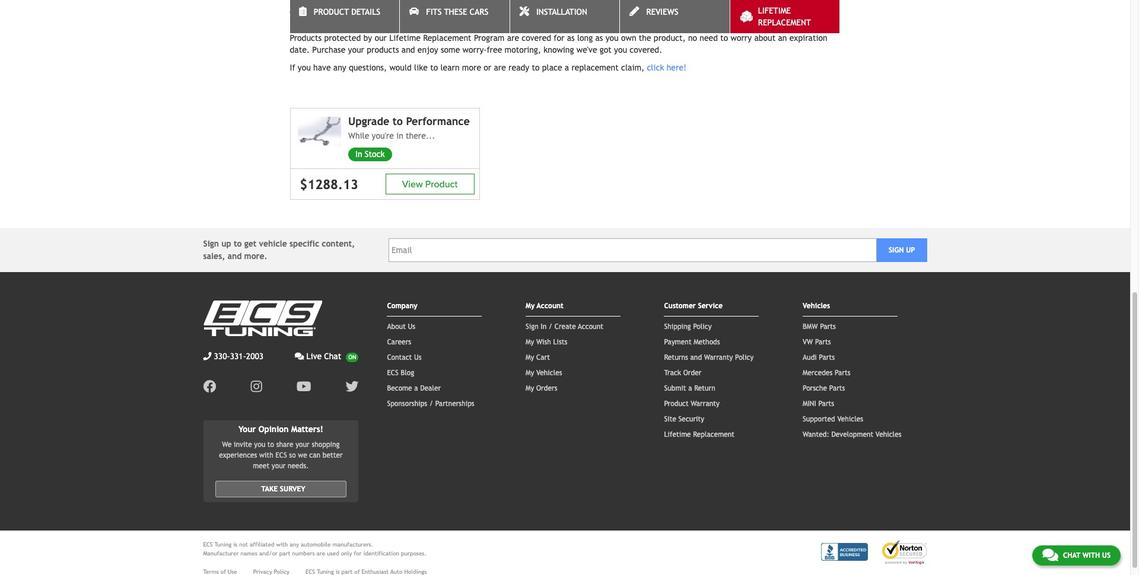 Task type: locate. For each thing, give the bounding box(es) containing it.
tuning inside ecs tuning is not affiliated with any automobile manufacturers. manufacturer names and/or part numbers are used only for identification purposes.
[[215, 542, 232, 548]]

enjoy
[[418, 45, 438, 55]]

bmw
[[803, 323, 818, 331]]

Email email field
[[389, 239, 877, 262]]

1 horizontal spatial of
[[354, 569, 360, 576]]

no
[[688, 33, 697, 43]]

my wish lists link
[[526, 338, 568, 347]]

lifetime replacement down security
[[664, 431, 735, 439]]

names
[[241, 551, 257, 557]]

details
[[351, 7, 380, 17]]

sign inside button
[[889, 246, 904, 255]]

0 vertical spatial your
[[348, 45, 364, 55]]

my orders link
[[526, 385, 557, 393]]

2 horizontal spatial are
[[507, 33, 519, 43]]

1 horizontal spatial part
[[342, 569, 353, 576]]

products
[[367, 45, 399, 55]]

1 horizontal spatial as
[[595, 33, 603, 43]]

needs.
[[288, 462, 309, 470]]

and up order
[[690, 354, 702, 362]]

enthusiast auto holdings link
[[362, 568, 427, 576]]

replacement up an on the right of page
[[758, 18, 811, 27]]

as up "got"
[[595, 33, 603, 43]]

in
[[355, 150, 362, 159], [541, 323, 547, 331]]

mercedes parts
[[803, 369, 851, 377]]

reviews link
[[620, 0, 730, 33]]

ecs down numbers
[[306, 569, 315, 576]]

2 vertical spatial and
[[690, 354, 702, 362]]

1 horizontal spatial your
[[296, 441, 310, 449]]

2 vertical spatial with
[[1083, 552, 1100, 560]]

is inside ecs tuning is not affiliated with any automobile manufacturers. manufacturer names and/or part numbers are used only for identification purposes.
[[233, 542, 237, 548]]

you
[[606, 33, 619, 43], [614, 45, 627, 55], [298, 63, 311, 73], [254, 441, 265, 449]]

click here! link
[[647, 63, 687, 73]]

ecs blog link
[[387, 369, 414, 377]]

vehicles right development
[[876, 431, 902, 439]]

to right the like
[[430, 63, 438, 73]]

view product link
[[385, 174, 474, 195]]

replacement down security
[[693, 431, 735, 439]]

audi
[[803, 354, 817, 362]]

1 horizontal spatial and
[[402, 45, 415, 55]]

wanted: development vehicles link
[[803, 431, 902, 439]]

ecs left so
[[276, 452, 287, 460]]

not
[[239, 542, 248, 548]]

worry-
[[463, 45, 487, 55]]

more
[[462, 63, 481, 73]]

us right contact
[[414, 354, 422, 362]]

your down by
[[348, 45, 364, 55]]

parts for bmw parts
[[820, 323, 836, 331]]

2 vertical spatial policy
[[274, 569, 289, 576]]

my left cart
[[526, 354, 534, 362]]

1 horizontal spatial are
[[494, 63, 506, 73]]

1 horizontal spatial a
[[565, 63, 569, 73]]

program up own
[[592, 9, 638, 23]]

0 horizontal spatial program
[[474, 33, 505, 43]]

with inside ecs tuning is not affiliated with any automobile manufacturers. manufacturer names and/or part numbers are used only for identification purposes.
[[276, 542, 288, 548]]

up inside button
[[906, 246, 915, 255]]

and up would
[[402, 45, 415, 55]]

and right sales,
[[228, 252, 242, 261]]

tuning
[[215, 542, 232, 548], [317, 569, 334, 576]]

account up sign in / create account at bottom
[[537, 302, 564, 310]]

holdings
[[404, 569, 427, 576]]

of left the enthusiast in the left of the page
[[354, 569, 360, 576]]

your right meet
[[272, 462, 286, 470]]

parts right bmw
[[820, 323, 836, 331]]

my up my wish lists link
[[526, 302, 535, 310]]

my left wish
[[526, 338, 534, 347]]

0 vertical spatial program
[[592, 9, 638, 23]]

0 horizontal spatial of
[[221, 569, 226, 576]]

your inside products protected by our lifetime replacement program are covered for as long as you own the product, no need to worry about an expiration date. purchase your products and enjoy some worry-free motoring, knowing we've got you covered.
[[348, 45, 364, 55]]

0 horizontal spatial a
[[414, 385, 418, 393]]

0 horizontal spatial as
[[567, 33, 575, 43]]

tuning down used
[[317, 569, 334, 576]]

and
[[402, 45, 415, 55], [228, 252, 242, 261], [690, 354, 702, 362]]

ecs for ecs tuning is part of enthusiast auto holdings
[[306, 569, 315, 576]]

1 horizontal spatial program
[[592, 9, 638, 23]]

0 horizontal spatial is
[[233, 542, 237, 548]]

in up wish
[[541, 323, 547, 331]]

1 vertical spatial for
[[354, 551, 362, 557]]

your up we
[[296, 441, 310, 449]]

covered.
[[630, 45, 662, 55]]

1 as from the left
[[567, 33, 575, 43]]

0 horizontal spatial sign
[[203, 239, 219, 249]]

0 vertical spatial us
[[408, 323, 415, 331]]

0 vertical spatial with
[[259, 452, 273, 460]]

lifetime replacement link up an on the right of page
[[730, 0, 840, 33]]

any right have
[[333, 63, 346, 73]]

replacement up some
[[423, 33, 472, 43]]

porsche parts
[[803, 385, 845, 393]]

a for company
[[414, 385, 418, 393]]

up
[[222, 239, 231, 249], [906, 246, 915, 255]]

for inside ecs tuning is not affiliated with any automobile manufacturers. manufacturer names and/or part numbers are used only for identification purposes.
[[354, 551, 362, 557]]

up for sign up
[[906, 246, 915, 255]]

numbers
[[292, 551, 315, 557]]

0 horizontal spatial for
[[354, 551, 362, 557]]

ecs
[[387, 369, 399, 377], [276, 452, 287, 460], [203, 542, 213, 548], [306, 569, 315, 576]]

parts
[[820, 323, 836, 331], [815, 338, 831, 347], [819, 354, 835, 362], [835, 369, 851, 377], [829, 385, 845, 393], [818, 400, 834, 408]]

1 horizontal spatial lifetime replacement
[[758, 6, 811, 27]]

any inside ecs tuning is not affiliated with any automobile manufacturers. manufacturer names and/or part numbers are used only for identification purposes.
[[290, 542, 299, 548]]

to inside we invite you to share your shopping experiences with ecs so we can better meet your needs.
[[267, 441, 274, 449]]

of left the use
[[221, 569, 226, 576]]

1 vertical spatial account
[[578, 323, 603, 331]]

with right comments icon
[[1083, 552, 1100, 560]]

chat right live
[[324, 352, 341, 361]]

any up numbers
[[290, 542, 299, 548]]

tuning for part
[[317, 569, 334, 576]]

auto
[[390, 569, 403, 576]]

any
[[333, 63, 346, 73], [290, 542, 299, 548]]

mercedes parts link
[[803, 369, 851, 377]]

have
[[313, 63, 331, 73]]

to
[[720, 33, 728, 43], [430, 63, 438, 73], [532, 63, 540, 73], [393, 115, 403, 128], [234, 239, 242, 249], [267, 441, 274, 449]]

lifetime replacement up an on the right of page
[[758, 6, 811, 27]]

us right about
[[408, 323, 415, 331]]

sign for sign up
[[889, 246, 904, 255]]

parts down the porsche parts
[[818, 400, 834, 408]]

our
[[375, 33, 387, 43]]

affiliated
[[250, 542, 274, 548]]

for down manufacturers.
[[354, 551, 362, 557]]

youtube logo image
[[296, 380, 311, 394]]

ecs for ecs blog
[[387, 369, 399, 377]]

would
[[389, 63, 412, 73]]

track order link
[[664, 369, 702, 377]]

/ down dealer
[[429, 400, 433, 408]]

tuning up manufacturer
[[215, 542, 232, 548]]

lifetime replacement link down security
[[664, 431, 735, 439]]

while
[[348, 131, 369, 141]]

1 horizontal spatial policy
[[693, 323, 712, 331]]

0 horizontal spatial with
[[259, 452, 273, 460]]

part down only
[[342, 569, 353, 576]]

0 vertical spatial lifetime replacement
[[758, 6, 811, 27]]

us right comments icon
[[1102, 552, 1111, 560]]

2 horizontal spatial sign
[[889, 246, 904, 255]]

porsche
[[803, 385, 827, 393]]

0 horizontal spatial policy
[[274, 569, 289, 576]]

protected
[[324, 33, 361, 43]]

sign inside the sign up to get vehicle specific content, sales, and more.
[[203, 239, 219, 249]]

warranty
[[704, 354, 733, 362], [691, 400, 720, 408]]

to up in
[[393, 115, 403, 128]]

policy
[[693, 323, 712, 331], [735, 354, 754, 362], [274, 569, 289, 576]]

expiration
[[790, 33, 828, 43]]

1 horizontal spatial account
[[578, 323, 603, 331]]

1 vertical spatial us
[[414, 354, 422, 362]]

chat right comments icon
[[1063, 552, 1081, 560]]

3 my from the top
[[526, 354, 534, 362]]

warranty down methods
[[704, 354, 733, 362]]

are up motoring,
[[507, 33, 519, 43]]

contact
[[387, 354, 412, 362]]

my left orders
[[526, 385, 534, 393]]

1 horizontal spatial sign
[[526, 323, 539, 331]]

with up meet
[[259, 452, 273, 460]]

1 vertical spatial in
[[541, 323, 547, 331]]

vehicles up orders
[[536, 369, 562, 377]]

0 vertical spatial part
[[279, 551, 290, 557]]

parts up porsche parts link
[[835, 369, 851, 377]]

my for my account
[[526, 302, 535, 310]]

program up free
[[474, 33, 505, 43]]

my wish lists
[[526, 338, 568, 347]]

0 vertical spatial for
[[554, 33, 565, 43]]

warranty down return
[[691, 400, 720, 408]]

0 horizontal spatial lifetime replacement
[[664, 431, 735, 439]]

part inside ecs tuning is not affiliated with any automobile manufacturers. manufacturer names and/or part numbers are used only for identification purposes.
[[279, 551, 290, 557]]

0 vertical spatial any
[[333, 63, 346, 73]]

about us link
[[387, 323, 415, 331]]

0 horizontal spatial tuning
[[215, 542, 232, 548]]

lifetime replacement link
[[730, 0, 840, 33], [664, 431, 735, 439]]

my for my orders
[[526, 385, 534, 393]]

4 my from the top
[[526, 369, 534, 377]]

facebook logo image
[[203, 380, 216, 394]]

1 vertical spatial warranty
[[691, 400, 720, 408]]

0 vertical spatial account
[[537, 302, 564, 310]]

0 vertical spatial lifetime replacement link
[[730, 0, 840, 33]]

reviews
[[646, 7, 678, 17]]

upgrade
[[348, 115, 389, 128]]

supported
[[803, 415, 835, 424]]

2 vertical spatial are
[[317, 551, 325, 557]]

is for part
[[336, 569, 340, 576]]

0 vertical spatial are
[[507, 33, 519, 43]]

lifetime replacement
[[758, 6, 811, 27], [664, 431, 735, 439]]

to left share
[[267, 441, 274, 449]]

5 my from the top
[[526, 385, 534, 393]]

you right invite
[[254, 441, 265, 449]]

up inside the sign up to get vehicle specific content, sales, and more.
[[222, 239, 231, 249]]

my cart link
[[526, 354, 550, 362]]

to inside products protected by our lifetime replacement program are covered for as long as you own the product, no need to worry about an expiration date. purchase your products and enjoy some worry-free motoring, knowing we've got you covered.
[[720, 33, 728, 43]]

us
[[408, 323, 415, 331], [414, 354, 422, 362], [1102, 552, 1111, 560]]

product details link
[[290, 0, 399, 33]]

ecs inside ecs tuning is not affiliated with any automobile manufacturers. manufacturer names and/or part numbers are used only for identification purposes.
[[203, 542, 213, 548]]

0 vertical spatial and
[[402, 45, 415, 55]]

vehicles up wanted: development vehicles
[[837, 415, 863, 424]]

a left dealer
[[414, 385, 418, 393]]

0 vertical spatial policy
[[693, 323, 712, 331]]

parts right vw
[[815, 338, 831, 347]]

ecs left blog
[[387, 369, 399, 377]]

0 horizontal spatial any
[[290, 542, 299, 548]]

1 vertical spatial is
[[336, 569, 340, 576]]

1 vertical spatial policy
[[735, 354, 754, 362]]

view
[[402, 178, 423, 190]]

1 horizontal spatial in
[[541, 323, 547, 331]]

0 horizontal spatial are
[[317, 551, 325, 557]]

by
[[425, 9, 438, 23]]

and/or
[[259, 551, 277, 557]]

parts for vw parts
[[815, 338, 831, 347]]

a for customer service
[[688, 385, 692, 393]]

account right "create"
[[578, 323, 603, 331]]

careers
[[387, 338, 411, 347]]

1 horizontal spatial tuning
[[317, 569, 334, 576]]

your
[[348, 45, 364, 55], [296, 441, 310, 449], [272, 462, 286, 470]]

0 vertical spatial is
[[233, 542, 237, 548]]

with inside we invite you to share your shopping experiences with ecs so we can better meet your needs.
[[259, 452, 273, 460]]

replacement
[[572, 63, 619, 73]]

2 vertical spatial your
[[272, 462, 286, 470]]

1 horizontal spatial is
[[336, 569, 340, 576]]

1 vertical spatial with
[[276, 542, 288, 548]]

2 as from the left
[[595, 33, 603, 43]]

a right place
[[565, 63, 569, 73]]

as left long
[[567, 33, 575, 43]]

replacement inside lifetime replacement link
[[758, 18, 811, 27]]

submit a return
[[664, 385, 715, 393]]

methods
[[694, 338, 720, 347]]

like
[[414, 63, 428, 73]]

1 vertical spatial your
[[296, 441, 310, 449]]

used
[[327, 551, 339, 557]]

1 vertical spatial are
[[494, 63, 506, 73]]

0 vertical spatial in
[[355, 150, 362, 159]]

take
[[261, 485, 278, 494]]

can
[[309, 452, 321, 460]]

2 vertical spatial us
[[1102, 552, 1111, 560]]

ecs up manufacturer
[[203, 542, 213, 548]]

0 horizontal spatial account
[[537, 302, 564, 310]]

0 vertical spatial chat
[[324, 352, 341, 361]]

parts for porsche parts
[[829, 385, 845, 393]]

0 vertical spatial tuning
[[215, 542, 232, 548]]

is left not
[[233, 542, 237, 548]]

1 horizontal spatial up
[[906, 246, 915, 255]]

to inside upgrade to performance while you're in there...
[[393, 115, 403, 128]]

1 vertical spatial tuning
[[317, 569, 334, 576]]

2 my from the top
[[526, 338, 534, 347]]

is for not
[[233, 542, 237, 548]]

0 horizontal spatial and
[[228, 252, 242, 261]]

are inside products protected by our lifetime replacement program are covered for as long as you own the product, no need to worry about an expiration date. purchase your products and enjoy some worry-free motoring, knowing we've got you covered.
[[507, 33, 519, 43]]

for inside products protected by our lifetime replacement program are covered for as long as you own the product, no need to worry about an expiration date. purchase your products and enjoy some worry-free motoring, knowing we've got you covered.
[[554, 33, 565, 43]]

a left return
[[688, 385, 692, 393]]

parts down mercedes parts link
[[829, 385, 845, 393]]

2 horizontal spatial your
[[348, 45, 364, 55]]

1 vertical spatial program
[[474, 33, 505, 43]]

to right need
[[720, 33, 728, 43]]

to left get at the top of the page
[[234, 239, 242, 249]]

vw parts
[[803, 338, 831, 347]]

0 horizontal spatial chat
[[324, 352, 341, 361]]

shipping
[[664, 323, 691, 331]]

2 horizontal spatial a
[[688, 385, 692, 393]]

service
[[698, 302, 723, 310]]

and inside products protected by our lifetime replacement program are covered for as long as you own the product, no need to worry about an expiration date. purchase your products and enjoy some worry-free motoring, knowing we've got you covered.
[[402, 45, 415, 55]]

if
[[290, 63, 295, 73]]

comments image
[[295, 353, 304, 361]]

0 vertical spatial /
[[549, 323, 552, 331]]

1 horizontal spatial /
[[549, 323, 552, 331]]

with up and/or
[[276, 542, 288, 548]]

1 vertical spatial and
[[228, 252, 242, 261]]

for up knowing
[[554, 33, 565, 43]]

create
[[555, 323, 576, 331]]

policy for shipping policy
[[693, 323, 712, 331]]

these
[[444, 7, 467, 17]]

1 horizontal spatial with
[[276, 542, 288, 548]]

contact us link
[[387, 354, 422, 362]]

in left stock
[[355, 150, 362, 159]]

1 horizontal spatial for
[[554, 33, 565, 43]]

mercedes
[[803, 369, 833, 377]]

tuning for not
[[215, 542, 232, 548]]

part right and/or
[[279, 551, 290, 557]]

matters!
[[291, 425, 323, 434]]

my down my cart link at left
[[526, 369, 534, 377]]

1 vertical spatial /
[[429, 400, 433, 408]]

1 vertical spatial any
[[290, 542, 299, 548]]

you down own
[[614, 45, 627, 55]]

are right or on the left of the page
[[494, 63, 506, 73]]

sign in / create account link
[[526, 323, 603, 331]]

1 vertical spatial chat
[[1063, 552, 1081, 560]]

phone image
[[203, 353, 212, 361]]

are down automobile
[[317, 551, 325, 557]]

parts for mercedes parts
[[835, 369, 851, 377]]

0 horizontal spatial part
[[279, 551, 290, 557]]

is down used
[[336, 569, 340, 576]]

vehicles
[[803, 302, 830, 310], [536, 369, 562, 377], [837, 415, 863, 424], [876, 431, 902, 439]]

/ left "create"
[[549, 323, 552, 331]]

1 my from the top
[[526, 302, 535, 310]]

parts up mercedes parts link
[[819, 354, 835, 362]]

0 horizontal spatial in
[[355, 150, 362, 159]]

to left place
[[532, 63, 540, 73]]

0 horizontal spatial up
[[222, 239, 231, 249]]

is
[[363, 9, 372, 23]]



Task type: describe. For each thing, give the bounding box(es) containing it.
privacy policy
[[253, 569, 289, 576]]

my for my vehicles
[[526, 369, 534, 377]]

in
[[396, 131, 403, 141]]

live chat link
[[295, 351, 359, 363]]

customer
[[664, 302, 696, 310]]

take survey
[[261, 485, 305, 494]]

ecs tuning is not affiliated with any automobile manufacturers. manufacturer names and/or part numbers are used only for identification purposes.
[[203, 542, 427, 557]]

are inside ecs tuning is not affiliated with any automobile manufacturers. manufacturer names and/or part numbers are used only for identification purposes.
[[317, 551, 325, 557]]

share
[[276, 441, 293, 449]]

mini parts
[[803, 400, 834, 408]]

vehicles up bmw parts link
[[803, 302, 830, 310]]

manufacturers.
[[333, 542, 373, 548]]

product,
[[654, 33, 686, 43]]

view product
[[402, 178, 458, 190]]

careers link
[[387, 338, 411, 347]]

us for contact us
[[414, 354, 422, 362]]

wish
[[536, 338, 551, 347]]

claim,
[[621, 63, 644, 73]]

sign up to get vehicle specific content, sales, and more.
[[203, 239, 355, 261]]

knowing
[[544, 45, 574, 55]]

you right if
[[298, 63, 311, 73]]

about
[[387, 323, 406, 331]]

and inside the sign up to get vehicle specific content, sales, and more.
[[228, 252, 242, 261]]

sales,
[[203, 252, 225, 261]]

we invite you to share your shopping experiences with ecs so we can better meet your needs.
[[219, 441, 343, 470]]

sponsorships / partnerships link
[[387, 400, 475, 408]]

sponsorships / partnerships
[[387, 400, 475, 408]]

vehicle
[[259, 239, 287, 249]]

invite
[[234, 441, 252, 449]]

in stock
[[355, 150, 385, 159]]

2 of from the left
[[354, 569, 360, 576]]

survey
[[280, 485, 305, 494]]

sign up button
[[877, 239, 927, 262]]

payment methods link
[[664, 338, 720, 347]]

330-331-2003
[[214, 352, 264, 361]]

ready
[[509, 63, 529, 73]]

here!
[[667, 63, 687, 73]]

to inside the sign up to get vehicle specific content, sales, and more.
[[234, 239, 242, 249]]

2 horizontal spatial and
[[690, 354, 702, 362]]

bmw parts
[[803, 323, 836, 331]]

us for about us
[[408, 323, 415, 331]]

policy for privacy policy
[[274, 569, 289, 576]]

or
[[484, 63, 491, 73]]

up for sign up to get vehicle specific content, sales, and more.
[[222, 239, 231, 249]]

dealer
[[420, 385, 441, 393]]

an
[[778, 33, 787, 43]]

0 horizontal spatial /
[[429, 400, 433, 408]]

bmw parts link
[[803, 323, 836, 331]]

site security
[[664, 415, 704, 424]]

by
[[363, 33, 372, 43]]

program inside products protected by our lifetime replacement program are covered for as long as you own the product, no need to worry about an expiration date. purchase your products and enjoy some worry-free motoring, knowing we've got you covered.
[[474, 33, 505, 43]]

2 horizontal spatial policy
[[735, 354, 754, 362]]

we
[[222, 441, 232, 449]]

returns
[[664, 354, 688, 362]]

your opinion matters!
[[239, 425, 323, 434]]

site
[[664, 415, 676, 424]]

330-331-2003 link
[[203, 351, 264, 363]]

331-
[[230, 352, 246, 361]]

vw parts link
[[803, 338, 831, 347]]

chat with us
[[1063, 552, 1111, 560]]

ecs inside we invite you to share your shopping experiences with ecs so we can better meet your needs.
[[276, 452, 287, 460]]

my account
[[526, 302, 564, 310]]

1 of from the left
[[221, 569, 226, 576]]

you up "got"
[[606, 33, 619, 43]]

lifetime inside products protected by our lifetime replacement program are covered for as long as you own the product, no need to worry about an expiration date. purchase your products and enjoy some worry-free motoring, knowing we've got you covered.
[[389, 33, 421, 43]]

ecs tuning image
[[203, 301, 322, 337]]

return
[[694, 385, 715, 393]]

twitter logo image
[[346, 380, 359, 394]]

parts for audi parts
[[819, 354, 835, 362]]

become a dealer link
[[387, 385, 441, 393]]

1 vertical spatial lifetime replacement link
[[664, 431, 735, 439]]

my for my wish lists
[[526, 338, 534, 347]]

audi parts link
[[803, 354, 835, 362]]

meet
[[253, 462, 269, 470]]

porsche parts link
[[803, 385, 845, 393]]

become a dealer
[[387, 385, 441, 393]]

motoring,
[[505, 45, 541, 55]]

parts for mini parts
[[818, 400, 834, 408]]

sign in / create account
[[526, 323, 603, 331]]

shopping
[[312, 441, 340, 449]]

installation link
[[510, 0, 620, 33]]

1 vertical spatial lifetime replacement
[[664, 431, 735, 439]]

submit
[[664, 385, 686, 393]]

c7 rs7 cat back valved exhaust image
[[298, 116, 341, 149]]

you inside we invite you to share your shopping experiences with ecs so we can better meet your needs.
[[254, 441, 265, 449]]

site security link
[[664, 415, 704, 424]]

our
[[442, 9, 462, 23]]

sign for sign in / create account
[[526, 323, 539, 331]]

my orders
[[526, 385, 557, 393]]

use
[[228, 569, 237, 576]]

privacy policy link
[[253, 568, 289, 576]]

comments image
[[1042, 548, 1058, 562]]

2 horizontal spatial with
[[1083, 552, 1100, 560]]

audi parts
[[803, 354, 835, 362]]

need
[[700, 33, 718, 43]]

replacement inside products protected by our lifetime replacement program are covered for as long as you own the product, no need to worry about an expiration date. purchase your products and enjoy some worry-free motoring, knowing we've got you covered.
[[423, 33, 472, 43]]

there...
[[406, 131, 435, 141]]

cart
[[536, 354, 550, 362]]

0 vertical spatial warranty
[[704, 354, 733, 362]]

installation
[[536, 7, 587, 17]]

products
[[290, 33, 322, 43]]

terms of use
[[203, 569, 237, 576]]

my for my cart
[[526, 354, 534, 362]]

wanted:
[[803, 431, 829, 439]]

mini parts link
[[803, 400, 834, 408]]

instagram logo image
[[251, 380, 262, 394]]

returns and warranty policy link
[[664, 354, 754, 362]]

replacement up covered
[[516, 9, 588, 23]]

you're
[[372, 131, 394, 141]]

lists
[[553, 338, 568, 347]]

1 horizontal spatial chat
[[1063, 552, 1081, 560]]

terms of use link
[[203, 568, 237, 576]]

vw
[[803, 338, 813, 347]]

about us
[[387, 323, 415, 331]]

1 vertical spatial part
[[342, 569, 353, 576]]

0 horizontal spatial your
[[272, 462, 286, 470]]

terms
[[203, 569, 219, 576]]

some
[[441, 45, 460, 55]]

ecs for ecs tuning is not affiliated with any automobile manufacturers. manufacturer names and/or part numbers are used only for identification purposes.
[[203, 542, 213, 548]]

wanted: development vehicles
[[803, 431, 902, 439]]

partnerships
[[435, 400, 475, 408]]

sign for sign up to get vehicle specific content, sales, and more.
[[203, 239, 219, 249]]

content,
[[322, 239, 355, 249]]

supported vehicles
[[803, 415, 863, 424]]

shipping policy link
[[664, 323, 712, 331]]

lifetime inside lifetime replacement
[[758, 6, 791, 15]]

date.
[[290, 45, 310, 55]]

so
[[289, 452, 296, 460]]

1 horizontal spatial any
[[333, 63, 346, 73]]



Task type: vqa. For each thing, say whether or not it's contained in the screenshot.
middle US
yes



